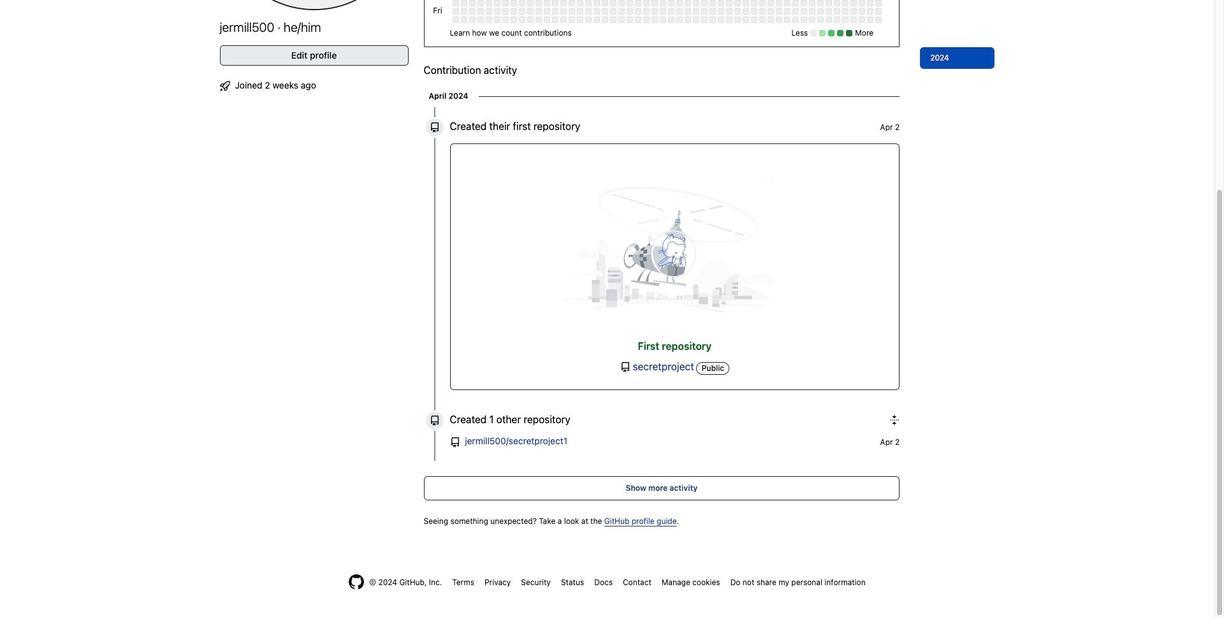 Task type: vqa. For each thing, say whether or not it's contained in the screenshot.
the leftmost repo image
yes



Task type: locate. For each thing, give the bounding box(es) containing it.
1 vertical spatial repo image
[[450, 437, 460, 448]]

1 horizontal spatial repo image
[[450, 437, 460, 448]]

congratulations on your first repository! image
[[516, 155, 835, 346]]

cell
[[453, 0, 459, 7], [461, 0, 468, 7], [470, 0, 476, 7], [478, 0, 484, 7], [486, 0, 493, 7], [495, 0, 501, 7], [503, 0, 509, 7], [511, 0, 518, 7], [519, 0, 526, 7], [528, 0, 534, 7], [536, 0, 542, 7], [544, 0, 551, 7], [553, 0, 559, 7], [561, 0, 567, 7], [569, 0, 576, 7], [577, 0, 584, 7], [586, 0, 592, 7], [594, 0, 600, 7], [602, 0, 609, 7], [611, 0, 617, 7], [619, 0, 625, 7], [627, 0, 634, 7], [636, 0, 642, 7], [644, 0, 650, 7], [652, 0, 659, 7], [660, 0, 667, 7], [669, 0, 675, 7], [677, 0, 683, 7], [685, 0, 692, 7], [694, 0, 700, 7], [702, 0, 708, 7], [710, 0, 717, 7], [718, 0, 725, 7], [727, 0, 733, 7], [735, 0, 741, 7], [743, 0, 750, 7], [752, 0, 758, 7], [760, 0, 766, 7], [768, 0, 775, 7], [777, 0, 783, 7], [785, 0, 791, 7], [793, 0, 799, 7], [801, 0, 808, 7], [810, 0, 816, 7], [818, 0, 824, 7], [826, 0, 833, 7], [835, 0, 841, 7], [843, 0, 849, 7], [851, 0, 858, 7], [859, 0, 866, 7], [868, 0, 874, 7], [876, 0, 882, 7], [453, 8, 459, 15], [461, 8, 468, 15], [470, 8, 476, 15], [478, 8, 484, 15], [486, 8, 493, 15], [495, 8, 501, 15], [503, 8, 509, 15], [511, 8, 518, 15], [519, 8, 526, 15], [528, 8, 534, 15], [536, 8, 542, 15], [544, 8, 551, 15], [553, 8, 559, 15], [561, 8, 567, 15], [569, 8, 576, 15], [577, 8, 584, 15], [586, 8, 592, 15], [594, 8, 600, 15], [602, 8, 609, 15], [611, 8, 617, 15], [619, 8, 625, 15], [627, 8, 634, 15], [636, 8, 642, 15], [644, 8, 650, 15], [652, 8, 659, 15], [660, 8, 667, 15], [669, 8, 675, 15], [677, 8, 683, 15], [685, 8, 692, 15], [694, 8, 700, 15], [702, 8, 708, 15], [710, 8, 717, 15], [718, 8, 725, 15], [727, 8, 733, 15], [735, 8, 741, 15], [743, 8, 750, 15], [752, 8, 758, 15], [760, 8, 766, 15], [768, 8, 775, 15], [777, 8, 783, 15], [785, 8, 791, 15], [793, 8, 799, 15], [801, 8, 808, 15], [810, 8, 816, 15], [818, 8, 824, 15], [826, 8, 833, 15], [835, 8, 841, 15], [843, 8, 849, 15], [851, 8, 858, 15], [859, 8, 866, 15], [868, 8, 874, 15], [876, 8, 882, 15], [453, 17, 459, 23], [461, 17, 468, 23], [470, 17, 476, 23], [478, 17, 484, 23], [486, 17, 493, 23], [495, 17, 501, 23], [503, 17, 509, 23], [511, 17, 518, 23], [519, 17, 526, 23], [528, 17, 534, 23], [536, 17, 542, 23], [544, 17, 551, 23], [553, 17, 559, 23], [561, 17, 567, 23], [569, 17, 576, 23], [577, 17, 584, 23], [586, 17, 592, 23], [594, 17, 600, 23], [602, 17, 609, 23], [611, 17, 617, 23], [619, 17, 625, 23], [627, 17, 634, 23], [636, 17, 642, 23], [644, 17, 650, 23], [652, 17, 659, 23], [660, 17, 667, 23], [669, 17, 675, 23], [677, 17, 683, 23], [685, 17, 692, 23], [694, 17, 700, 23], [702, 17, 708, 23], [710, 17, 717, 23], [718, 17, 725, 23], [727, 17, 733, 23], [735, 17, 741, 23], [743, 17, 750, 23], [752, 17, 758, 23], [760, 17, 766, 23], [768, 17, 775, 23], [777, 17, 783, 23], [785, 17, 791, 23], [793, 17, 799, 23], [801, 17, 808, 23], [810, 17, 816, 23], [818, 17, 824, 23], [826, 17, 833, 23], [835, 17, 841, 23], [843, 17, 849, 23], [851, 17, 858, 23], [859, 17, 866, 23], [868, 17, 874, 23], [876, 17, 882, 23]]

repo image
[[430, 416, 440, 426], [450, 437, 460, 448]]

0 horizontal spatial repo image
[[430, 416, 440, 426]]

rocket image
[[220, 81, 230, 91]]

this repository is public image
[[620, 363, 631, 373]]

homepage image
[[349, 575, 364, 590]]

repo image
[[430, 123, 440, 133]]



Task type: describe. For each thing, give the bounding box(es) containing it.
0 vertical spatial repo image
[[430, 416, 440, 426]]

collapse image
[[890, 415, 900, 426]]



